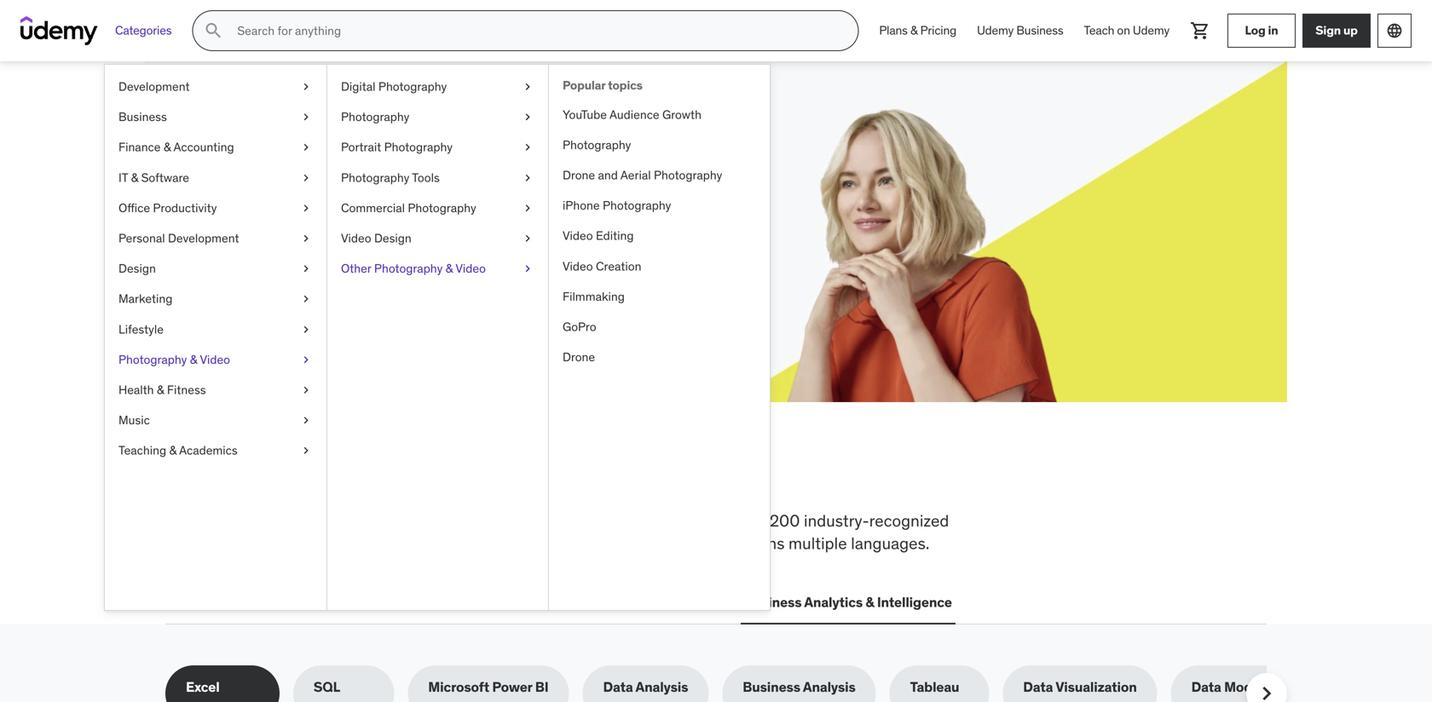 Task type: describe. For each thing, give the bounding box(es) containing it.
& for software
[[131, 170, 138, 185]]

xsmall image for health & fitness
[[299, 382, 313, 399]]

udemy inside "link"
[[977, 23, 1014, 38]]

& for fitness
[[157, 382, 164, 398]]

tools
[[412, 170, 440, 185]]

commercial photography
[[341, 200, 476, 216]]

covering critical workplace skills to technical topics, including prep content for over 200 industry-recognized certifications, our catalog supports well-rounded professional development and spans multiple languages.
[[165, 511, 949, 554]]

photography inside iphone photography link
[[603, 198, 671, 213]]

and inside covering critical workplace skills to technical topics, including prep content for over 200 industry-recognized certifications, our catalog supports well-rounded professional development and spans multiple languages.
[[711, 533, 738, 554]]

health & fitness
[[119, 382, 206, 398]]

over
[[735, 511, 766, 531]]

business analytics & intelligence button
[[741, 583, 956, 623]]

data analysis
[[603, 679, 688, 696]]

photography link for photography
[[327, 102, 548, 132]]

video inside photography & video link
[[200, 352, 230, 367]]

next image
[[1253, 681, 1281, 703]]

it & software link
[[105, 163, 327, 193]]

modeling
[[1224, 679, 1284, 696]]

teaching & academics
[[119, 443, 238, 458]]

expand
[[227, 178, 273, 195]]

photography inside the photography tools link
[[341, 170, 410, 185]]

bi
[[535, 679, 549, 696]]

xsmall image for office productivity
[[299, 200, 313, 217]]

other photography & video
[[341, 261, 486, 276]]

leadership button
[[424, 583, 502, 623]]

aerial
[[621, 168, 651, 183]]

other photography & video element
[[548, 65, 770, 610]]

critical
[[234, 511, 283, 531]]

productivity
[[153, 200, 217, 216]]

xsmall image for finance & accounting
[[299, 139, 313, 156]]

teach
[[1084, 23, 1115, 38]]

languages.
[[851, 533, 930, 554]]

visualization
[[1056, 679, 1137, 696]]

Search for anything text field
[[234, 16, 838, 45]]

log in link
[[1228, 14, 1296, 48]]

popular topics
[[563, 78, 643, 93]]

lifestyle
[[119, 322, 164, 337]]

future
[[420, 136, 503, 171]]

growth
[[662, 107, 702, 122]]

photography up portrait
[[341, 109, 410, 125]]

finance & accounting link
[[105, 132, 327, 163]]

submit search image
[[203, 20, 224, 41]]

development for web
[[201, 594, 286, 611]]

1 vertical spatial design
[[119, 261, 156, 276]]

youtube audience growth link
[[549, 100, 770, 130]]

it & software
[[119, 170, 189, 185]]

marketing link
[[105, 284, 327, 314]]

2 udemy from the left
[[1133, 23, 1170, 38]]

business link
[[105, 102, 327, 132]]

shopping cart with 0 items image
[[1190, 20, 1211, 41]]

office
[[119, 200, 150, 216]]

analysis for data analysis
[[636, 679, 688, 696]]

0 vertical spatial design
[[374, 231, 412, 246]]

to
[[405, 511, 419, 531]]

business for business analytics & intelligence
[[744, 594, 802, 611]]

science
[[551, 594, 602, 611]]

business analytics & intelligence
[[744, 594, 952, 611]]

sql
[[314, 679, 340, 696]]

drone for drone and aerial photography
[[563, 168, 595, 183]]

business for business
[[119, 109, 167, 125]]

through
[[271, 197, 319, 214]]

video for video creation
[[563, 259, 593, 274]]

15.
[[350, 197, 367, 214]]

data science
[[519, 594, 602, 611]]

academics
[[179, 443, 238, 458]]

accounting
[[173, 140, 234, 155]]

communication
[[622, 594, 724, 611]]

video creation link
[[549, 251, 770, 282]]

0 horizontal spatial your
[[276, 178, 302, 195]]

topics
[[608, 78, 643, 93]]

excel
[[186, 679, 220, 696]]

data modeling
[[1192, 679, 1284, 696]]

xsmall image for photography
[[521, 109, 535, 125]]

data for data analysis
[[603, 679, 633, 696]]

certifications,
[[165, 533, 264, 554]]

analytics
[[804, 594, 863, 611]]

& for accounting
[[164, 140, 171, 155]]

youtube audience growth
[[563, 107, 702, 122]]

& for academics
[[169, 443, 177, 458]]

sign up link
[[1303, 14, 1371, 48]]

technical
[[423, 511, 489, 531]]

drone for drone
[[563, 350, 595, 365]]

gopro
[[563, 319, 596, 335]]

xsmall image for video design
[[521, 230, 535, 247]]

photography tools
[[341, 170, 440, 185]]

potential
[[305, 178, 359, 195]]

iphone photography link
[[549, 191, 770, 221]]

skills for your future expand your potential with a course. starting at just $12.99 through dec 15.
[[227, 136, 540, 214]]

you
[[381, 454, 442, 499]]

$12.99
[[227, 197, 268, 214]]

topics,
[[492, 511, 541, 531]]

finance & accounting
[[119, 140, 234, 155]]

xsmall image for teaching & academics
[[299, 443, 313, 459]]

office productivity link
[[105, 193, 327, 223]]

fitness
[[167, 382, 206, 398]]

tableau
[[910, 679, 960, 696]]

analysis for business analysis
[[803, 679, 856, 696]]

200
[[770, 511, 800, 531]]

video for video editing
[[563, 228, 593, 244]]



Task type: vqa. For each thing, say whether or not it's contained in the screenshot.
Anytime on the bottom right
no



Task type: locate. For each thing, give the bounding box(es) containing it.
1 horizontal spatial udemy
[[1133, 23, 1170, 38]]

udemy right on
[[1133, 23, 1170, 38]]

& right plans at the right of page
[[911, 23, 918, 38]]

xsmall image inside music link
[[299, 412, 313, 429]]

photography link for audience
[[549, 130, 770, 160]]

xsmall image for photography & video
[[299, 352, 313, 368]]

0 horizontal spatial analysis
[[636, 679, 688, 696]]

skills up supports
[[365, 511, 401, 531]]

personal
[[119, 231, 165, 246]]

photography link up future in the left top of the page
[[327, 102, 548, 132]]

business inside topic filters element
[[743, 679, 801, 696]]

xsmall image inside the video design link
[[521, 230, 535, 247]]

plans
[[879, 23, 908, 38]]

all the skills you need in one place
[[165, 454, 733, 499]]

video editing
[[563, 228, 634, 244]]

for left over
[[711, 511, 731, 531]]

development down 'categories' dropdown button
[[119, 79, 190, 94]]

digital photography link
[[327, 72, 548, 102]]

& for video
[[190, 352, 197, 367]]

personal development link
[[105, 223, 327, 254]]

& up fitness
[[190, 352, 197, 367]]

business analysis
[[743, 679, 856, 696]]

1 drone from the top
[[563, 168, 595, 183]]

xsmall image for music
[[299, 412, 313, 429]]

video down iphone
[[563, 228, 593, 244]]

in up including on the bottom of the page
[[537, 454, 570, 499]]

xsmall image inside design link
[[299, 261, 313, 277]]

xsmall image for personal development
[[299, 230, 313, 247]]

up
[[1344, 23, 1358, 38]]

it inside button
[[306, 594, 318, 611]]

xsmall image for design
[[299, 261, 313, 277]]

recognized
[[869, 511, 949, 531]]

drone and aerial photography link
[[549, 160, 770, 191]]

& inside 'link'
[[446, 261, 453, 276]]

& inside button
[[866, 594, 874, 611]]

& up office
[[131, 170, 138, 185]]

1 horizontal spatial it
[[306, 594, 318, 611]]

0 vertical spatial your
[[353, 136, 415, 171]]

business for business analysis
[[743, 679, 801, 696]]

rounded
[[456, 533, 516, 554]]

in
[[1268, 23, 1279, 38], [537, 454, 570, 499]]

0 vertical spatial for
[[308, 136, 348, 171]]

certifications
[[321, 594, 407, 611]]

plans & pricing link
[[869, 10, 967, 51]]

0 horizontal spatial design
[[119, 261, 156, 276]]

0 vertical spatial it
[[119, 170, 128, 185]]

xsmall image inside photography & video link
[[299, 352, 313, 368]]

data left visualization
[[1023, 679, 1053, 696]]

xsmall image inside teaching & academics link
[[299, 443, 313, 459]]

1 vertical spatial for
[[711, 511, 731, 531]]

udemy business link
[[967, 10, 1074, 51]]

photography up health & fitness
[[119, 352, 187, 367]]

digital photography
[[341, 79, 447, 94]]

1 vertical spatial and
[[711, 533, 738, 554]]

xsmall image for business
[[299, 109, 313, 125]]

1 horizontal spatial your
[[353, 136, 415, 171]]

xsmall image for portrait photography
[[521, 139, 535, 156]]

on
[[1117, 23, 1130, 38]]

skills inside covering critical workplace skills to technical topics, including prep content for over 200 industry-recognized certifications, our catalog supports well-rounded professional development and spans multiple languages.
[[365, 511, 401, 531]]

xsmall image inside marketing 'link'
[[299, 291, 313, 308]]

xsmall image
[[299, 78, 313, 95], [299, 139, 313, 156], [521, 169, 535, 186], [521, 200, 535, 217], [521, 230, 535, 247], [521, 261, 535, 277], [299, 382, 313, 399], [299, 443, 313, 459]]

lifestyle link
[[105, 314, 327, 345]]

1 horizontal spatial photography link
[[549, 130, 770, 160]]

photography up tools
[[384, 140, 453, 155]]

udemy image
[[20, 16, 98, 45]]

xsmall image inside digital photography link
[[521, 78, 535, 95]]

& inside "link"
[[164, 140, 171, 155]]

development down "office productivity" link
[[168, 231, 239, 246]]

xsmall image for marketing
[[299, 291, 313, 308]]

portrait photography
[[341, 140, 453, 155]]

video editing link
[[549, 221, 770, 251]]

software
[[141, 170, 189, 185]]

0 vertical spatial development
[[119, 79, 190, 94]]

sign
[[1316, 23, 1341, 38]]

development right web
[[201, 594, 286, 611]]

0 vertical spatial in
[[1268, 23, 1279, 38]]

xsmall image inside "office productivity" link
[[299, 200, 313, 217]]

xsmall image inside other photography & video 'link'
[[521, 261, 535, 277]]

drone down gopro
[[563, 350, 595, 365]]

filmmaking
[[563, 289, 625, 304]]

it left certifications
[[306, 594, 318, 611]]

photography & video
[[119, 352, 230, 367]]

photography link up drone and aerial photography
[[549, 130, 770, 160]]

xsmall image for lifestyle
[[299, 321, 313, 338]]

0 horizontal spatial it
[[119, 170, 128, 185]]

0 horizontal spatial photography link
[[327, 102, 548, 132]]

photography up commercial
[[341, 170, 410, 185]]

business inside button
[[744, 594, 802, 611]]

data right bi
[[603, 679, 633, 696]]

0 vertical spatial skills
[[283, 454, 375, 499]]

development inside button
[[201, 594, 286, 611]]

xsmall image inside personal development link
[[299, 230, 313, 247]]

audience
[[610, 107, 660, 122]]

skills
[[227, 136, 303, 171]]

the
[[222, 454, 276, 499]]

photography inside photography & video link
[[119, 352, 187, 367]]

data visualization
[[1023, 679, 1137, 696]]

1 horizontal spatial analysis
[[803, 679, 856, 696]]

and down over
[[711, 533, 738, 554]]

photography inside commercial photography link
[[408, 200, 476, 216]]

development for personal
[[168, 231, 239, 246]]

1 udemy from the left
[[977, 23, 1014, 38]]

for up the potential
[[308, 136, 348, 171]]

photography link
[[327, 102, 548, 132], [549, 130, 770, 160]]

sign up
[[1316, 23, 1358, 38]]

our
[[268, 533, 291, 554]]

place
[[644, 454, 733, 499]]

1 vertical spatial in
[[537, 454, 570, 499]]

filmmaking link
[[549, 282, 770, 312]]

covering
[[165, 511, 230, 531]]

health & fitness link
[[105, 375, 327, 405]]

0 vertical spatial and
[[598, 168, 618, 183]]

commercial photography link
[[327, 193, 548, 223]]

xsmall image inside health & fitness link
[[299, 382, 313, 399]]

& down the video design link
[[446, 261, 453, 276]]

photography inside digital photography link
[[378, 79, 447, 94]]

categories button
[[105, 10, 182, 51]]

other
[[341, 261, 371, 276]]

1 vertical spatial skills
[[365, 511, 401, 531]]

1 vertical spatial drone
[[563, 350, 595, 365]]

professional
[[520, 533, 609, 554]]

2 vertical spatial development
[[201, 594, 286, 611]]

design link
[[105, 254, 327, 284]]

video inside video editing link
[[563, 228, 593, 244]]

xsmall image inside business link
[[299, 109, 313, 125]]

drone link
[[549, 342, 770, 373]]

& for pricing
[[911, 23, 918, 38]]

video down lifestyle "link"
[[200, 352, 230, 367]]

1 horizontal spatial for
[[711, 511, 731, 531]]

data for data science
[[519, 594, 548, 611]]

pricing
[[920, 23, 957, 38]]

development
[[613, 533, 707, 554]]

& right finance
[[164, 140, 171, 155]]

1 horizontal spatial in
[[1268, 23, 1279, 38]]

analysis
[[636, 679, 688, 696], [803, 679, 856, 696]]

xsmall image
[[521, 78, 535, 95], [299, 109, 313, 125], [521, 109, 535, 125], [521, 139, 535, 156], [299, 169, 313, 186], [299, 200, 313, 217], [299, 230, 313, 247], [299, 261, 313, 277], [299, 291, 313, 308], [299, 321, 313, 338], [299, 352, 313, 368], [299, 412, 313, 429]]

development link
[[105, 72, 327, 102]]

xsmall image for other photography & video
[[521, 261, 535, 277]]

and inside drone and aerial photography link
[[598, 168, 618, 183]]

it certifications
[[306, 594, 407, 611]]

including
[[544, 511, 610, 531]]

teach on udemy link
[[1074, 10, 1180, 51]]

creation
[[596, 259, 642, 274]]

xsmall image inside finance & accounting "link"
[[299, 139, 313, 156]]

photography down course.
[[408, 200, 476, 216]]

drone up iphone
[[563, 168, 595, 183]]

intelligence
[[877, 594, 952, 611]]

photography up iphone photography link
[[654, 168, 722, 183]]

0 horizontal spatial for
[[308, 136, 348, 171]]

video up other
[[341, 231, 371, 246]]

1 analysis from the left
[[636, 679, 688, 696]]

data science button
[[515, 583, 605, 623]]

video inside other photography & video 'link'
[[456, 261, 486, 276]]

all
[[165, 454, 215, 499]]

video for video design
[[341, 231, 371, 246]]

dec
[[323, 197, 347, 214]]

choose a language image
[[1386, 22, 1403, 39]]

iphone
[[563, 198, 600, 213]]

just
[[518, 178, 540, 195]]

design down personal
[[119, 261, 156, 276]]

business inside "link"
[[1017, 23, 1064, 38]]

drone
[[563, 168, 595, 183], [563, 350, 595, 365]]

teach on udemy
[[1084, 23, 1170, 38]]

video up filmmaking
[[563, 259, 593, 274]]

1 vertical spatial your
[[276, 178, 302, 195]]

udemy business
[[977, 23, 1064, 38]]

teaching
[[119, 443, 166, 458]]

data
[[519, 594, 548, 611], [603, 679, 633, 696], [1023, 679, 1053, 696], [1192, 679, 1222, 696]]

your up with on the left of the page
[[353, 136, 415, 171]]

and
[[598, 168, 618, 183], [711, 533, 738, 554]]

gopro link
[[549, 312, 770, 342]]

0 horizontal spatial in
[[537, 454, 570, 499]]

xsmall image inside development link
[[299, 78, 313, 95]]

& right analytics
[[866, 594, 874, 611]]

your up through
[[276, 178, 302, 195]]

xsmall image for digital photography
[[521, 78, 535, 95]]

photography & video link
[[105, 345, 327, 375]]

xsmall image inside it & software link
[[299, 169, 313, 186]]

xsmall image for commercial photography
[[521, 200, 535, 217]]

0 horizontal spatial and
[[598, 168, 618, 183]]

xsmall image inside the photography tools link
[[521, 169, 535, 186]]

0 vertical spatial drone
[[563, 168, 595, 183]]

video inside video creation "link"
[[563, 259, 593, 274]]

photography inside other photography & video 'link'
[[374, 261, 443, 276]]

it up office
[[119, 170, 128, 185]]

data for data visualization
[[1023, 679, 1053, 696]]

video design link
[[327, 223, 548, 254]]

data for data modeling
[[1192, 679, 1222, 696]]

xsmall image for it & software
[[299, 169, 313, 186]]

finance
[[119, 140, 161, 155]]

music link
[[105, 405, 327, 436]]

xsmall image for photography tools
[[521, 169, 535, 186]]

communication button
[[619, 583, 727, 623]]

data left the science
[[519, 594, 548, 611]]

it for it & software
[[119, 170, 128, 185]]

your
[[353, 136, 415, 171], [276, 178, 302, 195]]

leadership
[[428, 594, 498, 611]]

it
[[119, 170, 128, 185], [306, 594, 318, 611]]

xsmall image inside commercial photography link
[[521, 200, 535, 217]]

development
[[119, 79, 190, 94], [168, 231, 239, 246], [201, 594, 286, 611]]

2 analysis from the left
[[803, 679, 856, 696]]

a
[[392, 178, 399, 195]]

for inside covering critical workplace skills to technical topics, including prep content for over 200 industry-recognized certifications, our catalog supports well-rounded professional development and spans multiple languages.
[[711, 511, 731, 531]]

photography down "youtube" at top left
[[563, 137, 631, 153]]

design down commercial photography
[[374, 231, 412, 246]]

0 horizontal spatial udemy
[[977, 23, 1014, 38]]

1 vertical spatial development
[[168, 231, 239, 246]]

data left modeling
[[1192, 679, 1222, 696]]

and left aerial
[[598, 168, 618, 183]]

photography right digital
[[378, 79, 447, 94]]

marketing
[[119, 291, 173, 307]]

& right health
[[157, 382, 164, 398]]

xsmall image for development
[[299, 78, 313, 95]]

prep
[[614, 511, 648, 531]]

1 horizontal spatial and
[[711, 533, 738, 554]]

photography down aerial
[[603, 198, 671, 213]]

topic filters element
[[165, 666, 1305, 703]]

for inside skills for your future expand your potential with a course. starting at just $12.99 through dec 15.
[[308, 136, 348, 171]]

content
[[652, 511, 707, 531]]

other photography & video link
[[327, 254, 548, 284]]

1 vertical spatial it
[[306, 594, 318, 611]]

xsmall image inside lifestyle "link"
[[299, 321, 313, 338]]

multiple
[[789, 533, 847, 554]]

health
[[119, 382, 154, 398]]

it for it certifications
[[306, 594, 318, 611]]

photography inside portrait photography "link"
[[384, 140, 453, 155]]

2 drone from the top
[[563, 350, 595, 365]]

in right log
[[1268, 23, 1279, 38]]

video inside the video design link
[[341, 231, 371, 246]]

& right teaching
[[169, 443, 177, 458]]

skills up workplace
[[283, 454, 375, 499]]

xsmall image inside portrait photography "link"
[[521, 139, 535, 156]]

youtube
[[563, 107, 607, 122]]

video down the video design link
[[456, 261, 486, 276]]

office productivity
[[119, 200, 217, 216]]

photography down the video design link
[[374, 261, 443, 276]]

data inside button
[[519, 594, 548, 611]]

personal development
[[119, 231, 239, 246]]

photography inside drone and aerial photography link
[[654, 168, 722, 183]]

1 horizontal spatial design
[[374, 231, 412, 246]]

video creation
[[563, 259, 642, 274]]

udemy right pricing
[[977, 23, 1014, 38]]



